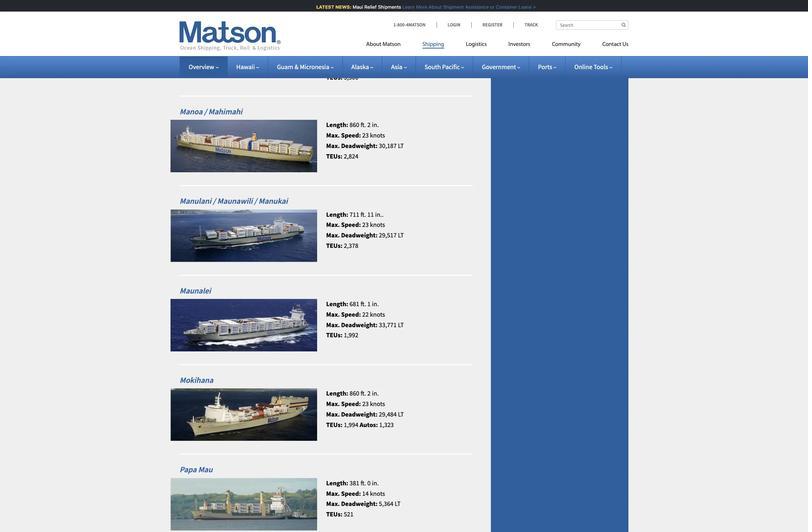 Task type: describe. For each thing, give the bounding box(es) containing it.
10 max. from the top
[[326, 489, 340, 498]]

ft. for length: 860 ft. 2 in. max. speed: 23 knots max. deadweight: 30,187 lt teus: 2,824
[[361, 121, 366, 129]]

matson
[[383, 42, 401, 47]]

deadweight: for length: 860 ft. 2 in. max. speed: 23 knots max. deadweight: 29,484 lt teus: 1,994 autos: 1,323
[[341, 410, 378, 418]]

1 deadweight: from the top
[[341, 52, 378, 61]]

alaska link
[[351, 63, 373, 71]]

teus: for length: 681 ft. 1 in. max. speed: 22 knots max. deadweight: 33,771 lt teus: 1,992
[[326, 331, 343, 339]]

lt inside 50,562 lt (
[[398, 52, 404, 61]]

hawaii
[[236, 63, 255, 71]]

/ for manulani
[[213, 196, 216, 206]]

Search search field
[[556, 20, 628, 30]]

login
[[448, 22, 460, 28]]

9 max. from the top
[[326, 410, 340, 418]]

23 for 29,517 lt
[[362, 221, 369, 229]]

shipping
[[422, 42, 444, 47]]

deadweight: for length: 381 ft. 0 in. max. speed: 14 knots max. deadweight: 5,364 lt teus: 521
[[341, 500, 378, 508]]

length: 711 ft. 11 in.. max. speed: 23 knots max. deadweight: 29,517 lt teus: 2,378
[[326, 210, 404, 250]]

in..
[[375, 210, 384, 219]]

asia link
[[391, 63, 407, 71]]

shipping link
[[411, 38, 455, 53]]

7 max. from the top
[[326, 321, 340, 329]]

in. for length: 681 ft. 1 in. max. speed: 22 knots max. deadweight: 33,771 lt teus: 1,992
[[372, 300, 379, 308]]

blue matson logo with ocean, shipping, truck, rail and logistics written beneath it. image
[[180, 21, 281, 51]]

teus: for length: 860 ft. 2 in. max. speed: 23 knots max. deadweight: 30,187 lt teus: 2,824
[[326, 152, 343, 160]]

30,187
[[379, 141, 397, 150]]

ft. for length: 711 ft. 11 in.. max. speed: 23 knots max. deadweight: 29,517 lt teus: 2,378
[[361, 210, 366, 219]]

)
[[353, 63, 355, 71]]

shipment
[[439, 4, 460, 10]]

speed: for 2,824
[[341, 131, 361, 139]]

lt for length: 860 ft. 2 in. max. speed: 23 knots max. deadweight: 29,484 lt teus: 1,994 autos: 1,323
[[398, 410, 404, 418]]

community link
[[541, 38, 591, 53]]

29,517
[[379, 231, 397, 239]]

shipments
[[374, 4, 397, 10]]

overview link
[[189, 63, 219, 71]]

maunalei
[[180, 286, 211, 296]]

mahimahi
[[208, 106, 242, 117]]

2,824
[[344, 152, 358, 160]]

860 for 2,824
[[350, 121, 359, 129]]

about matson link
[[366, 38, 411, 53]]

lt for length: 381 ft. 0 in. max. speed: 14 knots max. deadweight: 5,364 lt teus: 521
[[395, 500, 401, 508]]

contact us
[[602, 42, 628, 47]]

length: for length: 381 ft. 0 in. max. speed: 14 knots max. deadweight: 5,364 lt teus: 521
[[326, 479, 348, 487]]

in. for length: 869 ft. 5 in.
[[372, 11, 379, 19]]

in. for length: 860 ft. 2 in. max. speed: 23 knots max. deadweight: 30,187 lt teus: 2,824
[[372, 121, 379, 129]]

681
[[350, 300, 359, 308]]

track link
[[513, 22, 538, 28]]

5,364
[[379, 500, 393, 508]]

contact us link
[[591, 38, 628, 53]]

lt for length: 711 ft. 11 in.. max. speed: 23 knots max. deadweight: 29,517 lt teus: 2,378
[[398, 231, 404, 239]]

2,378
[[344, 241, 358, 250]]

length: for length: 860 ft. 2 in. max. speed: 23 knots max. deadweight: 30,187 lt teus: 2,824
[[326, 121, 348, 129]]

teus: for length: 860 ft. 2 in. max. speed: 23 knots max. deadweight: 29,484 lt teus: 1,994 autos: 1,323
[[326, 421, 343, 429]]

manoa / mahimahi
[[180, 106, 242, 117]]

register
[[483, 22, 502, 28]]

1,323
[[379, 421, 394, 429]]

track
[[525, 22, 538, 28]]

in. for length: 381 ft. 0 in. max. speed: 14 knots max. deadweight: 5,364 lt teus: 521
[[372, 479, 379, 487]]

lt for length: 681 ft. 1 in. max. speed: 22 knots max. deadweight: 33,771 lt teus: 1,992
[[398, 321, 404, 329]]

latest news: maui relief shipments learn more about shipment assistance or container loans >
[[312, 4, 532, 10]]

or
[[486, 4, 490, 10]]

guam & micronesia
[[277, 63, 329, 71]]

manulani / maunawili / manukai
[[180, 196, 288, 206]]

11
[[367, 210, 374, 219]]

teus: inside matsonia ) teus: 3,500
[[326, 73, 343, 81]]

knots for 33,771
[[370, 310, 385, 319]]

online
[[574, 63, 592, 71]]

knots for 29,484
[[370, 400, 385, 408]]

tools
[[594, 63, 608, 71]]

south
[[425, 63, 441, 71]]

us
[[622, 42, 628, 47]]

about inside 'about matson' link
[[366, 42, 381, 47]]

micronesia
[[300, 63, 329, 71]]

&
[[295, 63, 299, 71]]

matsonia
[[328, 63, 353, 71]]

14
[[362, 489, 369, 498]]

5
[[367, 11, 371, 19]]

guam & micronesia link
[[277, 63, 334, 71]]

1
[[367, 300, 371, 308]]

learn more about shipment assistance or container loans > link
[[398, 4, 532, 10]]

speed: for 521
[[341, 489, 361, 498]]

521
[[344, 510, 354, 518]]

2 max. from the top
[[326, 131, 340, 139]]

8 max. from the top
[[326, 400, 340, 408]]

online tools
[[574, 63, 608, 71]]

3 max. from the top
[[326, 141, 340, 150]]

33,771
[[379, 321, 397, 329]]

ft. for length: 860 ft. 2 in. max. speed: 23 knots max. deadweight: 29,484 lt teus: 1,994 autos: 1,323
[[361, 389, 366, 398]]

online tools link
[[574, 63, 612, 71]]

mokihana
[[180, 375, 213, 385]]

teus: for length: 711 ft. 11 in.. max. speed: 23 knots max. deadweight: 29,517 lt teus: 2,378
[[326, 241, 343, 250]]

government
[[482, 63, 516, 71]]

papa mau
[[180, 465, 213, 475]]

lt for length: 860 ft. 2 in. max. speed: 23 knots max. deadweight: 30,187 lt teus: 2,824
[[398, 141, 404, 150]]

max. deadweight:
[[326, 52, 378, 61]]

latest
[[312, 4, 330, 10]]

login link
[[436, 22, 471, 28]]

ft. for length: 681 ft. 1 in. max. speed: 22 knots max. deadweight: 33,771 lt teus: 1,992
[[361, 300, 366, 308]]

contact
[[602, 42, 621, 47]]

about matson
[[366, 42, 401, 47]]

23 for 30,187 lt
[[362, 131, 369, 139]]

length: for length: 711 ft. 11 in.. max. speed: 23 knots max. deadweight: 29,517 lt teus: 2,378
[[326, 210, 348, 219]]

0
[[367, 479, 371, 487]]



Task type: vqa. For each thing, say whether or not it's contained in the screenshot.


Task type: locate. For each thing, give the bounding box(es) containing it.
1 vertical spatial 860
[[350, 389, 359, 398]]

50,562
[[379, 52, 397, 61]]

length: 681 ft. 1 in. max. speed: 22 knots max. deadweight: 33,771 lt teus: 1,992
[[326, 300, 404, 339]]

4 in. from the top
[[372, 389, 379, 398]]

1,992
[[344, 331, 358, 339]]

length: for length: 681 ft. 1 in. max. speed: 22 knots max. deadweight: 33,771 lt teus: 1,992
[[326, 300, 348, 308]]

knots inside length: 860 ft. 2 in. max. speed: 23 knots max. deadweight: 29,484 lt teus: 1,994 autos: 1,323
[[370, 400, 385, 408]]

length: left the 381
[[326, 479, 348, 487]]

4 teus: from the top
[[326, 331, 343, 339]]

2 horizontal spatial /
[[254, 196, 257, 206]]

assistance
[[461, 4, 485, 10]]

711
[[350, 210, 359, 219]]

3 in. from the top
[[372, 300, 379, 308]]

1 horizontal spatial /
[[213, 196, 216, 206]]

/ right manulani in the top of the page
[[213, 196, 216, 206]]

860 inside length: 860 ft. 2 in. max. speed: 23 knots max. deadweight: 29,484 lt teus: 1,994 autos: 1,323
[[350, 389, 359, 398]]

length: up "2,824"
[[326, 121, 348, 129]]

6 length: from the top
[[326, 479, 348, 487]]

autos:
[[360, 421, 378, 429]]

relief
[[360, 4, 372, 10]]

11 max. from the top
[[326, 500, 340, 508]]

deadweight: inside length: 681 ft. 1 in. max. speed: 22 knots max. deadweight: 33,771 lt teus: 1,992
[[341, 321, 378, 329]]

4 ft. from the top
[[361, 300, 366, 308]]

deadweight: down 14
[[341, 500, 378, 508]]

0 vertical spatial 2
[[367, 121, 371, 129]]

length: 860 ft. 2 in. max. speed: 23 knots max. deadweight: 30,187 lt teus: 2,824
[[326, 121, 404, 160]]

speed: for 2,378
[[341, 221, 361, 229]]

1 2 from the top
[[367, 121, 371, 129]]

papa
[[180, 465, 197, 475]]

5 max. from the top
[[326, 231, 340, 239]]

2
[[367, 121, 371, 129], [367, 389, 371, 398]]

speed: down 681
[[341, 310, 361, 319]]

1 in. from the top
[[372, 11, 379, 19]]

length: inside length: 681 ft. 1 in. max. speed: 22 knots max. deadweight: 33,771 lt teus: 1,992
[[326, 300, 348, 308]]

23 inside length: 860 ft. 2 in. max. speed: 23 knots max. deadweight: 30,187 lt teus: 2,824
[[362, 131, 369, 139]]

teus: inside length: 860 ft. 2 in. max. speed: 23 knots max. deadweight: 29,484 lt teus: 1,994 autos: 1,323
[[326, 421, 343, 429]]

teus: inside length: 860 ft. 2 in. max. speed: 23 knots max. deadweight: 30,187 lt teus: 2,824
[[326, 152, 343, 160]]

2 23 from the top
[[362, 221, 369, 229]]

investors link
[[498, 38, 541, 53]]

ft. inside length: 381 ft. 0 in. max. speed: 14 knots max. deadweight: 5,364 lt teus: 521
[[361, 479, 366, 487]]

2 deadweight: from the top
[[341, 141, 378, 150]]

manulani
[[180, 196, 211, 206]]

/
[[204, 106, 207, 117], [213, 196, 216, 206], [254, 196, 257, 206]]

speed: up "2,824"
[[341, 131, 361, 139]]

teus: left 1,994
[[326, 421, 343, 429]]

length: 869 ft. 5 in.
[[326, 11, 379, 19]]

lt right 29,517
[[398, 231, 404, 239]]

length: inside length: 711 ft. 11 in.. max. speed: 23 knots max. deadweight: 29,517 lt teus: 2,378
[[326, 210, 348, 219]]

/ for manoa
[[204, 106, 207, 117]]

0 horizontal spatial /
[[204, 106, 207, 117]]

860 inside length: 860 ft. 2 in. max. speed: 23 knots max. deadweight: 30,187 lt teus: 2,824
[[350, 121, 359, 129]]

deadweight: up alaska
[[341, 52, 378, 61]]

869
[[350, 11, 359, 19]]

6 deadweight: from the top
[[341, 500, 378, 508]]

2 teus: from the top
[[326, 152, 343, 160]]

6 ft. from the top
[[361, 479, 366, 487]]

lt right 30,187
[[398, 141, 404, 150]]

speed: inside length: 681 ft. 1 in. max. speed: 22 knots max. deadweight: 33,771 lt teus: 1,992
[[341, 310, 361, 319]]

5 in. from the top
[[372, 479, 379, 487]]

lt right 33,771
[[398, 321, 404, 329]]

deadweight: inside length: 711 ft. 11 in.. max. speed: 23 knots max. deadweight: 29,517 lt teus: 2,378
[[341, 231, 378, 239]]

speed: inside length: 381 ft. 0 in. max. speed: 14 knots max. deadweight: 5,364 lt teus: 521
[[341, 489, 361, 498]]

top menu navigation
[[366, 38, 628, 53]]

1 knots from the top
[[370, 131, 385, 139]]

6 max. from the top
[[326, 310, 340, 319]]

logistics link
[[455, 38, 498, 53]]

lt right '5,364'
[[395, 500, 401, 508]]

23 inside length: 860 ft. 2 in. max. speed: 23 knots max. deadweight: 29,484 lt teus: 1,994 autos: 1,323
[[362, 400, 369, 408]]

3 speed: from the top
[[341, 310, 361, 319]]

max.
[[326, 52, 340, 61], [326, 131, 340, 139], [326, 141, 340, 150], [326, 221, 340, 229], [326, 231, 340, 239], [326, 310, 340, 319], [326, 321, 340, 329], [326, 400, 340, 408], [326, 410, 340, 418], [326, 489, 340, 498], [326, 500, 340, 508]]

lt inside length: 711 ft. 11 in.. max. speed: 23 knots max. deadweight: 29,517 lt teus: 2,378
[[398, 231, 404, 239]]

matsonia ) teus: 3,500
[[326, 63, 358, 81]]

in. inside length: 860 ft. 2 in. max. speed: 23 knots max. deadweight: 30,187 lt teus: 2,824
[[372, 121, 379, 129]]

length: inside length: 860 ft. 2 in. max. speed: 23 knots max. deadweight: 30,187 lt teus: 2,824
[[326, 121, 348, 129]]

teus: inside length: 711 ft. 11 in.. max. speed: 23 knots max. deadweight: 29,517 lt teus: 2,378
[[326, 241, 343, 250]]

south pacific link
[[425, 63, 464, 71]]

teus: inside length: 381 ft. 0 in. max. speed: 14 knots max. deadweight: 5,364 lt teus: 521
[[326, 510, 343, 518]]

lt inside length: 860 ft. 2 in. max. speed: 23 knots max. deadweight: 29,484 lt teus: 1,994 autos: 1,323
[[398, 410, 404, 418]]

5 ft. from the top
[[361, 389, 366, 398]]

community
[[552, 42, 581, 47]]

3 23 from the top
[[362, 400, 369, 408]]

4 length: from the top
[[326, 300, 348, 308]]

knots right 22
[[370, 310, 385, 319]]

knots
[[370, 131, 385, 139], [370, 221, 385, 229], [370, 310, 385, 319], [370, 400, 385, 408], [370, 489, 385, 498]]

1 23 from the top
[[362, 131, 369, 139]]

knots up 29,484
[[370, 400, 385, 408]]

2 for 30,187
[[367, 121, 371, 129]]

1-
[[393, 22, 397, 28]]

4matson
[[406, 22, 426, 28]]

4 deadweight: from the top
[[341, 321, 378, 329]]

teus: for length: 381 ft. 0 in. max. speed: 14 knots max. deadweight: 5,364 lt teus: 521
[[326, 510, 343, 518]]

ft. for length: 869 ft. 5 in.
[[361, 11, 366, 19]]

guam
[[277, 63, 293, 71]]

2 ft. from the top
[[361, 121, 366, 129]]

south pacific
[[425, 63, 460, 71]]

deadweight: inside length: 860 ft. 2 in. max. speed: 23 knots max. deadweight: 29,484 lt teus: 1,994 autos: 1,323
[[341, 410, 378, 418]]

1 860 from the top
[[350, 121, 359, 129]]

1,994
[[344, 421, 358, 429]]

speed: inside length: 860 ft. 2 in. max. speed: 23 knots max. deadweight: 30,187 lt teus: 2,824
[[341, 131, 361, 139]]

3 deadweight: from the top
[[341, 231, 378, 239]]

deadweight: for length: 681 ft. 1 in. max. speed: 22 knots max. deadweight: 33,771 lt teus: 1,992
[[341, 321, 378, 329]]

1-800-4matson
[[393, 22, 426, 28]]

1 length: from the top
[[326, 11, 348, 19]]

length: left 711
[[326, 210, 348, 219]]

ft. inside length: 681 ft. 1 in. max. speed: 22 knots max. deadweight: 33,771 lt teus: 1,992
[[361, 300, 366, 308]]

speed:
[[341, 131, 361, 139], [341, 221, 361, 229], [341, 310, 361, 319], [341, 400, 361, 408], [341, 489, 361, 498]]

4 knots from the top
[[370, 400, 385, 408]]

2 2 from the top
[[367, 389, 371, 398]]

knots inside length: 381 ft. 0 in. max. speed: 14 knots max. deadweight: 5,364 lt teus: 521
[[370, 489, 385, 498]]

in. inside length: 381 ft. 0 in. max. speed: 14 knots max. deadweight: 5,364 lt teus: 521
[[372, 479, 379, 487]]

2 knots from the top
[[370, 221, 385, 229]]

2 vertical spatial 23
[[362, 400, 369, 408]]

knots up 30,187
[[370, 131, 385, 139]]

1-800-4matson link
[[393, 22, 436, 28]]

deadweight:
[[341, 52, 378, 61], [341, 141, 378, 150], [341, 231, 378, 239], [341, 321, 378, 329], [341, 410, 378, 418], [341, 500, 378, 508]]

container
[[492, 4, 513, 10]]

hawaii link
[[236, 63, 259, 71]]

length:
[[326, 11, 348, 19], [326, 121, 348, 129], [326, 210, 348, 219], [326, 300, 348, 308], [326, 389, 348, 398], [326, 479, 348, 487]]

5 speed: from the top
[[341, 489, 361, 498]]

3 ft. from the top
[[361, 210, 366, 219]]

deadweight: inside length: 381 ft. 0 in. max. speed: 14 knots max. deadweight: 5,364 lt teus: 521
[[341, 500, 378, 508]]

3 length: from the top
[[326, 210, 348, 219]]

860 up "2,824"
[[350, 121, 359, 129]]

/ left manukai
[[254, 196, 257, 206]]

4 speed: from the top
[[341, 400, 361, 408]]

length: down news: at the left of the page
[[326, 11, 348, 19]]

news:
[[331, 4, 347, 10]]

speed: for 1,992
[[341, 310, 361, 319]]

ft. inside length: 711 ft. 11 in.. max. speed: 23 knots max. deadweight: 29,517 lt teus: 2,378
[[361, 210, 366, 219]]

speed: for 1,994
[[341, 400, 361, 408]]

teus: left 2,378 at the left top of the page
[[326, 241, 343, 250]]

lt up asia "link"
[[398, 52, 404, 61]]

knots inside length: 681 ft. 1 in. max. speed: 22 knots max. deadweight: 33,771 lt teus: 1,992
[[370, 310, 385, 319]]

1 vertical spatial 2
[[367, 389, 371, 398]]

lt inside length: 381 ft. 0 in. max. speed: 14 knots max. deadweight: 5,364 lt teus: 521
[[395, 500, 401, 508]]

5 knots from the top
[[370, 489, 385, 498]]

22
[[362, 310, 369, 319]]

0 horizontal spatial about
[[366, 42, 381, 47]]

speed: inside length: 711 ft. 11 in.. max. speed: 23 knots max. deadweight: 29,517 lt teus: 2,378
[[341, 221, 361, 229]]

2 in. from the top
[[372, 121, 379, 129]]

5 deadweight: from the top
[[341, 410, 378, 418]]

4 max. from the top
[[326, 221, 340, 229]]

alaska
[[351, 63, 369, 71]]

about left matson on the top left
[[366, 42, 381, 47]]

860
[[350, 121, 359, 129], [350, 389, 359, 398]]

5 teus: from the top
[[326, 421, 343, 429]]

in. inside length: 860 ft. 2 in. max. speed: 23 knots max. deadweight: 29,484 lt teus: 1,994 autos: 1,323
[[372, 389, 379, 398]]

investors
[[508, 42, 530, 47]]

(
[[326, 63, 328, 71]]

lt right 29,484
[[398, 410, 404, 418]]

860 for 1,994
[[350, 389, 359, 398]]

lt
[[398, 52, 404, 61], [398, 141, 404, 150], [398, 231, 404, 239], [398, 321, 404, 329], [398, 410, 404, 418], [395, 500, 401, 508]]

length: inside length: 381 ft. 0 in. max. speed: 14 knots max. deadweight: 5,364 lt teus: 521
[[326, 479, 348, 487]]

search image
[[622, 22, 626, 27]]

learn
[[398, 4, 411, 10]]

length: for length: 860 ft. 2 in. max. speed: 23 knots max. deadweight: 29,484 lt teus: 1,994 autos: 1,323
[[326, 389, 348, 398]]

3 teus: from the top
[[326, 241, 343, 250]]

2 inside length: 860 ft. 2 in. max. speed: 23 knots max. deadweight: 30,187 lt teus: 2,824
[[367, 121, 371, 129]]

deadweight: down 22
[[341, 321, 378, 329]]

2 speed: from the top
[[341, 221, 361, 229]]

deadweight: up 2,378 at the left top of the page
[[341, 231, 378, 239]]

speed: inside length: 860 ft. 2 in. max. speed: 23 knots max. deadweight: 29,484 lt teus: 1,994 autos: 1,323
[[341, 400, 361, 408]]

more
[[412, 4, 423, 10]]

2 for 29,484
[[367, 389, 371, 398]]

deadweight: for length: 860 ft. 2 in. max. speed: 23 knots max. deadweight: 30,187 lt teus: 2,824
[[341, 141, 378, 150]]

ft. for length: 381 ft. 0 in. max. speed: 14 knots max. deadweight: 5,364 lt teus: 521
[[361, 479, 366, 487]]

knots for 5,364
[[370, 489, 385, 498]]

deadweight: inside length: 860 ft. 2 in. max. speed: 23 knots max. deadweight: 30,187 lt teus: 2,824
[[341, 141, 378, 150]]

knots inside length: 860 ft. 2 in. max. speed: 23 knots max. deadweight: 30,187 lt teus: 2,824
[[370, 131, 385, 139]]

lt inside length: 681 ft. 1 in. max. speed: 22 knots max. deadweight: 33,771 lt teus: 1,992
[[398, 321, 404, 329]]

manukai
[[258, 196, 288, 206]]

1 max. from the top
[[326, 52, 340, 61]]

/ right manoa
[[204, 106, 207, 117]]

3,500
[[344, 73, 358, 81]]

logistics
[[466, 42, 487, 47]]

in. for length: 860 ft. 2 in. max. speed: 23 knots max. deadweight: 29,484 lt teus: 1,994 autos: 1,323
[[372, 389, 379, 398]]

deadweight: up 1,994
[[341, 410, 378, 418]]

1 vertical spatial 23
[[362, 221, 369, 229]]

mau
[[198, 465, 213, 475]]

0 vertical spatial 23
[[362, 131, 369, 139]]

length: 860 ft. 2 in. max. speed: 23 knots max. deadweight: 29,484 lt teus: 1,994 autos: 1,323
[[326, 389, 404, 429]]

length: left 681
[[326, 300, 348, 308]]

register link
[[471, 22, 513, 28]]

length: up 1,994
[[326, 389, 348, 398]]

1 ft. from the top
[[361, 11, 366, 19]]

length: 381 ft. 0 in. max. speed: 14 knots max. deadweight: 5,364 lt teus: 521
[[326, 479, 401, 518]]

2 inside length: 860 ft. 2 in. max. speed: 23 knots max. deadweight: 29,484 lt teus: 1,994 autos: 1,323
[[367, 389, 371, 398]]

ft. inside length: 860 ft. 2 in. max. speed: 23 knots max. deadweight: 29,484 lt teus: 1,994 autos: 1,323
[[361, 389, 366, 398]]

length: inside length: 860 ft. 2 in. max. speed: 23 knots max. deadweight: 29,484 lt teus: 1,994 autos: 1,323
[[326, 389, 348, 398]]

deadweight: up "2,824"
[[341, 141, 378, 150]]

pacific
[[442, 63, 460, 71]]

ft.
[[361, 11, 366, 19], [361, 121, 366, 129], [361, 210, 366, 219], [361, 300, 366, 308], [361, 389, 366, 398], [361, 479, 366, 487]]

29,484
[[379, 410, 397, 418]]

maunawili
[[217, 196, 253, 206]]

in. inside length: 681 ft. 1 in. max. speed: 22 knots max. deadweight: 33,771 lt teus: 1,992
[[372, 300, 379, 308]]

2 length: from the top
[[326, 121, 348, 129]]

6 teus: from the top
[[326, 510, 343, 518]]

knots down in..
[[370, 221, 385, 229]]

knots for 30,187
[[370, 131, 385, 139]]

speed: down 711
[[341, 221, 361, 229]]

ports
[[538, 63, 552, 71]]

1 speed: from the top
[[341, 131, 361, 139]]

knots for 29,517
[[370, 221, 385, 229]]

about right more
[[424, 4, 437, 10]]

teus: left 1,992
[[326, 331, 343, 339]]

0 vertical spatial about
[[424, 4, 437, 10]]

knots right 14
[[370, 489, 385, 498]]

length: for length: 869 ft. 5 in.
[[326, 11, 348, 19]]

overview
[[189, 63, 214, 71]]

50,562 lt (
[[326, 52, 404, 71]]

knots inside length: 711 ft. 11 in.. max. speed: 23 knots max. deadweight: 29,517 lt teus: 2,378
[[370, 221, 385, 229]]

5 length: from the top
[[326, 389, 348, 398]]

teus: inside length: 681 ft. 1 in. max. speed: 22 knots max. deadweight: 33,771 lt teus: 1,992
[[326, 331, 343, 339]]

23 inside length: 711 ft. 11 in.. max. speed: 23 knots max. deadweight: 29,517 lt teus: 2,378
[[362, 221, 369, 229]]

ports link
[[538, 63, 557, 71]]

860 up 1,994
[[350, 389, 359, 398]]

1 horizontal spatial about
[[424, 4, 437, 10]]

maui
[[348, 4, 359, 10]]

2 860 from the top
[[350, 389, 359, 398]]

1 vertical spatial about
[[366, 42, 381, 47]]

None search field
[[556, 20, 628, 30]]

3 knots from the top
[[370, 310, 385, 319]]

800-
[[397, 22, 406, 28]]

teus:
[[326, 73, 343, 81], [326, 152, 343, 160], [326, 241, 343, 250], [326, 331, 343, 339], [326, 421, 343, 429], [326, 510, 343, 518]]

teus: left 521
[[326, 510, 343, 518]]

1 teus: from the top
[[326, 73, 343, 81]]

loans
[[514, 4, 527, 10]]

381
[[350, 479, 359, 487]]

0 vertical spatial 860
[[350, 121, 359, 129]]

>
[[529, 4, 532, 10]]

ft. inside length: 860 ft. 2 in. max. speed: 23 knots max. deadweight: 30,187 lt teus: 2,824
[[361, 121, 366, 129]]

deadweight: for length: 711 ft. 11 in.. max. speed: 23 knots max. deadweight: 29,517 lt teus: 2,378
[[341, 231, 378, 239]]

manoa
[[180, 106, 202, 117]]

speed: down the 381
[[341, 489, 361, 498]]

teus: down the matsonia
[[326, 73, 343, 81]]

lt inside length: 860 ft. 2 in. max. speed: 23 knots max. deadweight: 30,187 lt teus: 2,824
[[398, 141, 404, 150]]

teus: left "2,824"
[[326, 152, 343, 160]]

speed: up 1,994
[[341, 400, 361, 408]]



